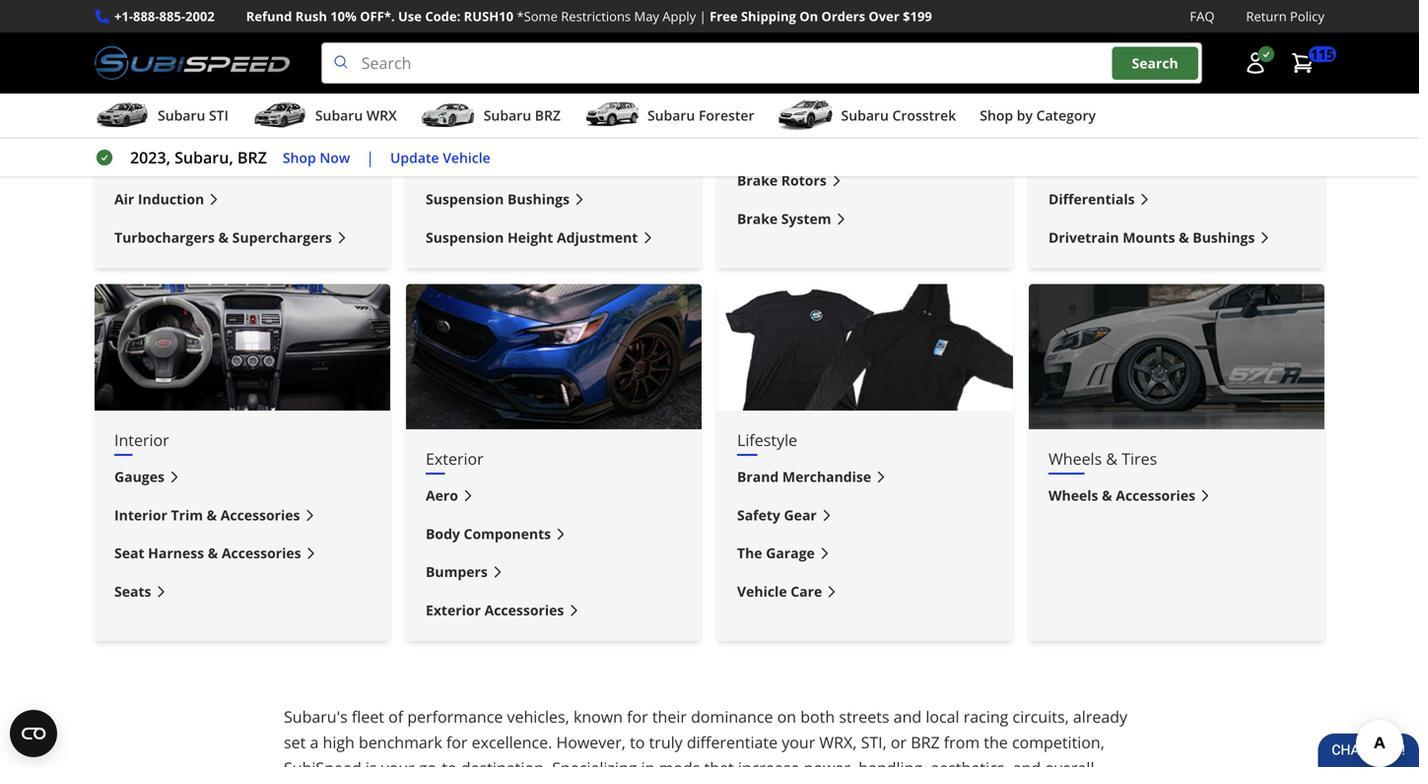 Task type: vqa. For each thing, say whether or not it's contained in the screenshot.


Task type: describe. For each thing, give the bounding box(es) containing it.
off*.
[[360, 7, 395, 25]]

brake pads link
[[737, 132, 994, 154]]

interior trim & accessories link
[[114, 505, 371, 527]]

$199
[[903, 7, 932, 25]]

subaru for subaru wrx
[[315, 106, 363, 125]]

& right axles
[[1089, 114, 1099, 132]]

subaru,
[[175, 147, 233, 168]]

shipping
[[741, 7, 796, 25]]

accessories down interior trim & accessories link
[[222, 544, 301, 563]]

go-
[[419, 758, 442, 768]]

turbochargers & superchargers link
[[114, 227, 371, 249]]

orders
[[822, 7, 865, 25]]

0 horizontal spatial your
[[381, 758, 415, 768]]

apply
[[663, 7, 696, 25]]

brand merchandise link
[[737, 466, 994, 489]]

may
[[634, 7, 659, 25]]

wheels for wheels & accessories
[[1049, 487, 1098, 505]]

drivetrain for drivetrain
[[1049, 76, 1122, 97]]

brake system link
[[737, 208, 994, 230]]

interior image
[[95, 285, 390, 411]]

interior trim & accessories
[[114, 506, 300, 525]]

increase
[[738, 758, 800, 768]]

the
[[737, 544, 762, 563]]

circuits,
[[1013, 707, 1069, 728]]

open widget image
[[10, 711, 57, 758]]

subaru's
[[284, 707, 348, 728]]

engine management
[[114, 152, 255, 170]]

search input field
[[321, 43, 1202, 84]]

subaru for subaru sti
[[158, 106, 205, 125]]

engine for engine
[[114, 76, 164, 97]]

& down air induction link
[[218, 228, 229, 247]]

suspension for suspension height adjustment
[[426, 228, 504, 247]]

subaru's fleet of performance vehicles, known for their dominance on both streets and local racing circuits, already set a high benchmark for excellence. however, to truly differentiate your wrx, sti, or brz from the competition, subispeed is your go-to destination. specializing in mods that increase power, handling, aesthetics, and overa
[[284, 707, 1128, 768]]

vehicle care link
[[737, 581, 994, 603]]

0 vertical spatial bushings
[[508, 190, 570, 209]]

rush
[[295, 7, 327, 25]]

interior for interior trim & accessories
[[114, 506, 167, 525]]

wheels for wheels & tires
[[1049, 449, 1102, 470]]

& right harness
[[208, 544, 218, 563]]

exhausts
[[114, 114, 176, 132]]

merchandise
[[783, 468, 871, 487]]

adjustment
[[557, 228, 638, 247]]

rotors
[[781, 171, 827, 190]]

0 vertical spatial for
[[627, 707, 648, 728]]

update vehicle
[[390, 148, 491, 167]]

body
[[426, 525, 460, 544]]

shop now link
[[283, 147, 350, 169]]

turbochargers
[[114, 228, 215, 247]]

subaru for subaru brz
[[484, 106, 531, 125]]

destination.
[[461, 758, 548, 768]]

care
[[791, 582, 822, 601]]

accessories down gauges link
[[221, 506, 300, 525]]

0 vertical spatial your
[[782, 733, 815, 754]]

tires
[[1122, 449, 1157, 470]]

shop by category
[[980, 106, 1096, 125]]

on
[[800, 7, 818, 25]]

1 vertical spatial to
[[442, 758, 457, 768]]

accessories down tires
[[1116, 487, 1196, 505]]

gauges
[[114, 468, 165, 487]]

or
[[891, 733, 907, 754]]

vehicle care
[[737, 582, 822, 601]]

bumpers link
[[426, 562, 682, 584]]

vehicles,
[[507, 707, 569, 728]]

safety gear
[[737, 506, 817, 525]]

interior for interior
[[114, 430, 169, 451]]

shop for shop by category
[[980, 106, 1013, 125]]

driveshafts
[[1103, 114, 1182, 132]]

faq link
[[1190, 6, 1215, 27]]

engine image
[[95, 0, 390, 57]]

lifestyle image
[[718, 285, 1013, 411]]

body components link
[[426, 523, 682, 546]]

exterior image
[[406, 285, 702, 430]]

specializing
[[552, 758, 637, 768]]

subaru wrx
[[315, 106, 397, 125]]

brake for brake pads
[[737, 133, 778, 152]]

components
[[464, 525, 551, 544]]

differentiate
[[687, 733, 778, 754]]

harness
[[148, 544, 204, 563]]

set
[[284, 733, 306, 754]]

seats
[[114, 582, 151, 601]]

a subaru wrx thumbnail image image
[[252, 101, 307, 130]]

gauges link
[[114, 466, 371, 489]]

update vehicle button
[[390, 147, 491, 169]]

category
[[1036, 106, 1096, 125]]

+1-888-885-2002
[[114, 7, 215, 25]]

exhausts link
[[114, 112, 371, 134]]

forester
[[699, 106, 755, 125]]

refund
[[246, 7, 292, 25]]

crosstrek
[[892, 106, 956, 125]]

refund rush 10% off*. use code: rush10 *some restrictions may apply | free shipping on orders over $199
[[246, 7, 932, 25]]

that
[[704, 758, 734, 768]]

is
[[366, 758, 377, 768]]

the garage link
[[737, 543, 994, 565]]

power,
[[804, 758, 855, 768]]

drivetrain for drivetrain mounts & bushings
[[1049, 228, 1119, 247]]

0 horizontal spatial and
[[894, 707, 922, 728]]

aero
[[426, 487, 458, 505]]

wheels & accessories image
[[1029, 285, 1325, 430]]

& inside "link"
[[1179, 228, 1189, 247]]

aero link
[[426, 485, 682, 508]]

aesthetics,
[[931, 758, 1009, 768]]

1 vertical spatial for
[[446, 733, 468, 754]]

subaru crosstrek
[[841, 106, 956, 125]]

wrx
[[367, 106, 397, 125]]

subaru sti
[[158, 106, 229, 125]]

subaru sti button
[[95, 98, 229, 137]]

a subaru sti thumbnail image image
[[95, 101, 150, 130]]

brake rotors
[[737, 171, 827, 190]]

a subaru brz thumbnail image image
[[421, 101, 476, 130]]

exterior accessories link
[[426, 600, 682, 622]]

engine for engine management
[[114, 152, 160, 170]]

wheels & accessories
[[1049, 487, 1196, 505]]



Task type: locate. For each thing, give the bounding box(es) containing it.
brz right or
[[911, 733, 940, 754]]

suspension for suspension bushings
[[426, 190, 504, 209]]

0 vertical spatial suspension
[[426, 76, 510, 97]]

interior
[[114, 430, 169, 451], [114, 506, 167, 525]]

1 vertical spatial |
[[366, 147, 375, 168]]

1 horizontal spatial for
[[627, 707, 648, 728]]

engine down exhausts
[[114, 152, 160, 170]]

shop left by
[[980, 106, 1013, 125]]

0 vertical spatial shop
[[980, 106, 1013, 125]]

exterior for exterior
[[426, 449, 484, 470]]

seats link
[[114, 581, 371, 603]]

dominance
[[691, 707, 773, 728]]

excellence.
[[472, 733, 552, 754]]

subaru forester button
[[584, 98, 755, 137]]

2 suspension from the top
[[426, 190, 504, 209]]

2 engine from the top
[[114, 152, 160, 170]]

subaru wrx button
[[252, 98, 397, 137]]

accessories down bumpers link
[[485, 601, 564, 620]]

brake kits
[[737, 95, 808, 114]]

1 vertical spatial interior
[[114, 506, 167, 525]]

safety gear link
[[737, 505, 994, 527]]

free
[[710, 7, 738, 25]]

handling,
[[859, 758, 927, 768]]

and down competition,
[[1013, 758, 1041, 768]]

2 subaru from the left
[[315, 106, 363, 125]]

2023, subaru, brz
[[130, 147, 267, 168]]

subispeed logo image
[[95, 43, 290, 84]]

2 exterior from the top
[[426, 601, 481, 620]]

885-
[[159, 7, 185, 25]]

vehicle inside vehicle care link
[[737, 582, 787, 601]]

brz inside dropdown button
[[535, 106, 561, 125]]

truly
[[649, 733, 683, 754]]

1 horizontal spatial your
[[782, 733, 815, 754]]

local
[[926, 707, 960, 728]]

now
[[320, 148, 350, 167]]

brake left pads
[[737, 133, 778, 152]]

interior up gauges
[[114, 430, 169, 451]]

0 vertical spatial |
[[699, 7, 706, 25]]

5 subaru from the left
[[841, 106, 889, 125]]

& right 'trim'
[[207, 506, 217, 525]]

suspension height adjustment link
[[426, 227, 682, 249]]

code:
[[425, 7, 461, 25]]

drivetrain inside "link"
[[1049, 228, 1119, 247]]

suspension
[[426, 76, 510, 97], [426, 190, 504, 209], [426, 228, 504, 247]]

high
[[323, 733, 355, 754]]

for
[[627, 707, 648, 728], [446, 733, 468, 754]]

policy
[[1290, 7, 1325, 25]]

vehicle down chassis bracing
[[443, 148, 491, 167]]

sti,
[[861, 733, 887, 754]]

1 vertical spatial engine
[[114, 152, 160, 170]]

brake rotors link
[[737, 170, 994, 192]]

shop left now
[[283, 148, 316, 167]]

chassis bracing
[[426, 114, 532, 132]]

air induction link
[[114, 188, 371, 211]]

2 vertical spatial suspension
[[426, 228, 504, 247]]

brake kits link
[[737, 93, 994, 116]]

0 vertical spatial brz
[[535, 106, 561, 125]]

1 suspension from the top
[[426, 76, 510, 97]]

brz
[[535, 106, 561, 125], [237, 147, 267, 168], [911, 733, 940, 754]]

suspension down suspension bushings
[[426, 228, 504, 247]]

vehicle down the
[[737, 582, 787, 601]]

2 wheels from the top
[[1049, 487, 1098, 505]]

bushings up suspension height adjustment
[[508, 190, 570, 209]]

shop for shop now
[[283, 148, 316, 167]]

to up the in
[[630, 733, 645, 754]]

suspension for suspension
[[426, 76, 510, 97]]

engine management link
[[114, 150, 371, 173]]

1 wheels from the top
[[1049, 449, 1102, 470]]

subaru inside "dropdown button"
[[315, 106, 363, 125]]

interior down gauges
[[114, 506, 167, 525]]

0 horizontal spatial shop
[[283, 148, 316, 167]]

your down "benchmark"
[[381, 758, 415, 768]]

0 vertical spatial interior
[[114, 430, 169, 451]]

a subaru forester thumbnail image image
[[584, 101, 640, 130]]

button image
[[1244, 51, 1268, 75]]

your down on
[[782, 733, 815, 754]]

&
[[1089, 114, 1099, 132], [218, 228, 229, 247], [1179, 228, 1189, 247], [1106, 449, 1118, 470], [1102, 487, 1112, 505], [207, 506, 217, 525], [208, 544, 218, 563]]

brake left kits
[[737, 95, 778, 114]]

brake for brake rotors
[[737, 171, 778, 190]]

vehicle inside the 'update vehicle' button
[[443, 148, 491, 167]]

0 horizontal spatial to
[[442, 758, 457, 768]]

superchargers
[[232, 228, 332, 247]]

0 vertical spatial drivetrain
[[1049, 76, 1122, 97]]

brz inside subaru's fleet of performance vehicles, known for their dominance on both streets and local racing circuits, already set a high benchmark for excellence. however, to truly differentiate your wrx, sti, or brz from the competition, subispeed is your go-to destination. specializing in mods that increase power, handling, aesthetics, and overa
[[911, 733, 940, 754]]

suspension image
[[406, 0, 702, 57]]

subaru for subaru forester
[[648, 106, 695, 125]]

height
[[508, 228, 553, 247]]

1 vertical spatial shop
[[283, 148, 316, 167]]

0 horizontal spatial brz
[[237, 147, 267, 168]]

brake for brake system
[[737, 209, 778, 228]]

on
[[777, 707, 796, 728]]

shop inside dropdown button
[[980, 106, 1013, 125]]

2002
[[185, 7, 215, 25]]

0 vertical spatial exterior
[[426, 449, 484, 470]]

brand merchandise
[[737, 468, 871, 487]]

kits
[[781, 95, 808, 114]]

competition,
[[1012, 733, 1105, 754]]

1 vertical spatial brz
[[237, 147, 267, 168]]

mounts
[[1123, 228, 1175, 247]]

bracing
[[480, 114, 532, 132]]

| right now
[[366, 147, 375, 168]]

brake down brake rotors
[[737, 209, 778, 228]]

body components
[[426, 525, 551, 544]]

4 brake from the top
[[737, 209, 778, 228]]

1 brake from the top
[[737, 95, 778, 114]]

of
[[388, 707, 403, 728]]

1 horizontal spatial shop
[[980, 106, 1013, 125]]

shop by category button
[[980, 98, 1096, 137]]

brakes image
[[718, 0, 1013, 38]]

0 vertical spatial and
[[894, 707, 922, 728]]

performance
[[407, 707, 503, 728]]

0 vertical spatial engine
[[114, 76, 164, 97]]

subaru inside dropdown button
[[648, 106, 695, 125]]

drivetrain mounts & bushings
[[1049, 228, 1255, 247]]

however,
[[556, 733, 626, 754]]

0 vertical spatial wheels
[[1049, 449, 1102, 470]]

0 horizontal spatial |
[[366, 147, 375, 168]]

1 vertical spatial wheels
[[1049, 487, 1098, 505]]

bushings down differentials link
[[1193, 228, 1255, 247]]

drivetrain
[[1049, 76, 1122, 97], [1049, 228, 1119, 247]]

exterior
[[426, 449, 484, 470], [426, 601, 481, 620]]

induction
[[138, 190, 204, 209]]

& down wheels & tires
[[1102, 487, 1112, 505]]

1 subaru from the left
[[158, 106, 205, 125]]

1 horizontal spatial bushings
[[1193, 228, 1255, 247]]

1 horizontal spatial brz
[[535, 106, 561, 125]]

return policy link
[[1246, 6, 1325, 27]]

115
[[1311, 45, 1335, 63]]

axles
[[1049, 114, 1085, 132]]

1 vertical spatial exterior
[[426, 601, 481, 620]]

3 subaru from the left
[[484, 106, 531, 125]]

exterior for exterior accessories
[[426, 601, 481, 620]]

bushings inside "link"
[[1193, 228, 1255, 247]]

brake down brake pads
[[737, 171, 778, 190]]

trim
[[171, 506, 203, 525]]

brake system
[[737, 209, 831, 228]]

engine up a subaru sti thumbnail image
[[114, 76, 164, 97]]

and up or
[[894, 707, 922, 728]]

subaru for subaru crosstrek
[[841, 106, 889, 125]]

10%
[[330, 7, 357, 25]]

engine
[[114, 76, 164, 97], [114, 152, 160, 170]]

1 vertical spatial your
[[381, 758, 415, 768]]

wheels & accessories link
[[1049, 485, 1305, 508]]

drivetrain down "differentials"
[[1049, 228, 1119, 247]]

3 brake from the top
[[737, 171, 778, 190]]

2 brake from the top
[[737, 133, 778, 152]]

management
[[164, 152, 255, 170]]

+1-888-885-2002 link
[[114, 6, 215, 27]]

exterior down bumpers
[[426, 601, 481, 620]]

888-
[[133, 7, 159, 25]]

1 drivetrain from the top
[[1049, 76, 1122, 97]]

1 vertical spatial and
[[1013, 758, 1041, 768]]

drivetrain image
[[1029, 0, 1325, 57]]

| left free
[[699, 7, 706, 25]]

brake for brake kits
[[737, 95, 778, 114]]

known
[[574, 707, 623, 728]]

suspension down steering
[[426, 190, 504, 209]]

exterior up aero
[[426, 449, 484, 470]]

& left tires
[[1106, 449, 1118, 470]]

subaru
[[158, 106, 205, 125], [315, 106, 363, 125], [484, 106, 531, 125], [648, 106, 695, 125], [841, 106, 889, 125]]

115 button
[[1281, 43, 1337, 83]]

for left their
[[627, 707, 648, 728]]

1 exterior from the top
[[426, 449, 484, 470]]

subispeed
[[284, 758, 361, 768]]

1 vertical spatial drivetrain
[[1049, 228, 1119, 247]]

1 horizontal spatial vehicle
[[737, 582, 787, 601]]

subaru forester
[[648, 106, 755, 125]]

2 horizontal spatial brz
[[911, 733, 940, 754]]

wheels down wheels & tires
[[1049, 487, 1098, 505]]

0 vertical spatial to
[[630, 733, 645, 754]]

1 interior from the top
[[114, 430, 169, 451]]

& right mounts
[[1179, 228, 1189, 247]]

4 subaru from the left
[[648, 106, 695, 125]]

0 horizontal spatial vehicle
[[443, 148, 491, 167]]

wheels inside wheels & accessories link
[[1049, 487, 1098, 505]]

suspension up a subaru brz thumbnail image
[[426, 76, 510, 97]]

brz down exhausts link
[[237, 147, 267, 168]]

1 vertical spatial bushings
[[1193, 228, 1255, 247]]

brz right bracing
[[535, 106, 561, 125]]

to down "performance"
[[442, 758, 457, 768]]

a subaru crosstrek thumbnail image image
[[778, 101, 833, 130]]

turbochargers & superchargers
[[114, 228, 332, 247]]

subaru brz button
[[421, 98, 561, 137]]

search
[[1132, 54, 1179, 72]]

2 interior from the top
[[114, 506, 167, 525]]

chassis bracing link
[[426, 112, 682, 134]]

0 horizontal spatial for
[[446, 733, 468, 754]]

3 suspension from the top
[[426, 228, 504, 247]]

1 horizontal spatial |
[[699, 7, 706, 25]]

drivetrain up category
[[1049, 76, 1122, 97]]

brake pads
[[737, 133, 814, 152]]

1 vertical spatial suspension
[[426, 190, 504, 209]]

your
[[782, 733, 815, 754], [381, 758, 415, 768]]

1 horizontal spatial and
[[1013, 758, 1041, 768]]

1 horizontal spatial to
[[630, 733, 645, 754]]

1 engine from the top
[[114, 76, 164, 97]]

1 vertical spatial vehicle
[[737, 582, 787, 601]]

for down "performance"
[[446, 733, 468, 754]]

wheels up the wheels & accessories
[[1049, 449, 1102, 470]]

0 vertical spatial vehicle
[[443, 148, 491, 167]]

seat harness & accessories link
[[114, 543, 371, 565]]

2 vertical spatial brz
[[911, 733, 940, 754]]

*some
[[517, 7, 558, 25]]

+1-
[[114, 7, 133, 25]]

chassis
[[426, 114, 477, 132]]

exterior accessories
[[426, 601, 564, 620]]

0 horizontal spatial bushings
[[508, 190, 570, 209]]

2 drivetrain from the top
[[1049, 228, 1119, 247]]

in
[[641, 758, 655, 768]]



